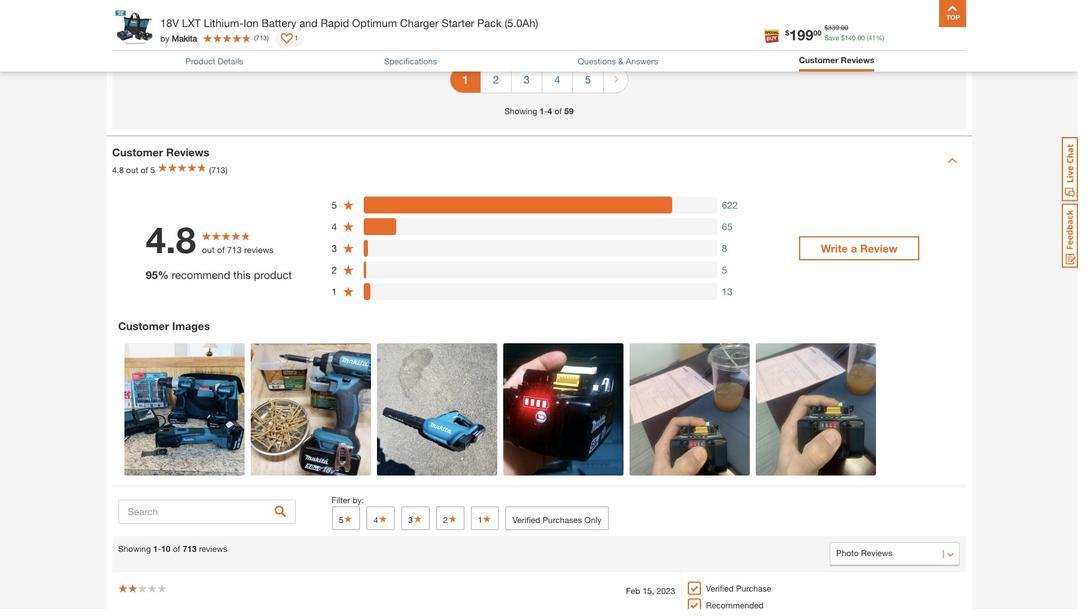 Task type: vqa. For each thing, say whether or not it's contained in the screenshot.
199
yes



Task type: describe. For each thing, give the bounding box(es) containing it.
verified for verified purchases only
[[513, 515, 540, 525]]

write
[[821, 242, 848, 255]]

review
[[860, 242, 898, 255]]

product details
[[186, 56, 243, 66]]

0 horizontal spatial 2023
[[181, 22, 200, 32]]

1 button
[[471, 506, 499, 530]]

starter
[[442, 16, 474, 29]]

1 vertical spatial 3
[[332, 242, 337, 254]]

optimum
[[352, 16, 397, 29]]

3 for "3" link
[[524, 73, 530, 86]]

images
[[172, 319, 210, 333]]

star icon image for 3
[[343, 242, 354, 254]]

feb
[[626, 586, 640, 596]]

95 % recommend this product
[[146, 268, 292, 282]]

4.8 for 4.8
[[146, 218, 196, 261]]

2 link
[[481, 67, 511, 93]]

1 horizontal spatial out
[[202, 245, 215, 255]]

only
[[585, 515, 602, 525]]

filter
[[332, 495, 350, 505]]

top button
[[939, 0, 966, 27]]

( inside $ 339 . 00 save $ 140 . 00 ( 41 %)
[[867, 33, 869, 41]]

by nrlc | may 3, 2023
[[118, 22, 200, 32]]

rapid
[[321, 16, 349, 29]]

2 vertical spatial customer
[[118, 319, 169, 333]]

2 ( from the left
[[254, 34, 256, 41]]

display image
[[281, 33, 293, 45]]

feedback link image
[[1062, 203, 1078, 268]]

$ 339 . 00 save $ 140 . 00 ( 41 %)
[[825, 23, 884, 41]]

3 link
[[512, 67, 542, 93]]

by for by nrlc | may 3, 2023
[[118, 22, 127, 32]]

1 horizontal spatial 00
[[841, 23, 849, 31]]

lxt
[[182, 16, 201, 29]]

nrlc
[[130, 22, 146, 32]]

this
[[233, 268, 251, 282]]

1 horizontal spatial customer reviews
[[799, 55, 875, 65]]

(5.0ah)
[[505, 16, 538, 29]]

|
[[149, 22, 151, 32]]

star symbol image
[[448, 515, 457, 523]]

by for by makita
[[160, 33, 169, 43]]

showing for showing 1 - 10 of 713 reviews
[[118, 544, 151, 554]]

and
[[299, 16, 318, 29]]

2 for the 2 link
[[493, 73, 499, 86]]

)
[[267, 34, 269, 41]]

95
[[146, 268, 158, 282]]

140
[[845, 33, 856, 41]]

1 vertical spatial 2023
[[657, 586, 675, 596]]

2 horizontal spatial 00
[[858, 33, 865, 41]]

filter by:
[[332, 495, 364, 505]]

charger
[[400, 16, 439, 29]]

&
[[618, 56, 624, 66]]

18v lxt lithium-ion battery and rapid optimum charger starter pack (5.0ah)
[[160, 16, 538, 29]]

1 horizontal spatial 713
[[227, 245, 242, 255]]

4 button
[[366, 506, 395, 530]]

5 link
[[573, 67, 603, 93]]

details
[[218, 56, 243, 66]]

%
[[158, 268, 169, 282]]

0 horizontal spatial reviews
[[166, 146, 209, 159]]

1 button
[[275, 29, 304, 47]]

write a review
[[821, 242, 898, 255]]

save
[[825, 33, 839, 41]]

3,
[[172, 22, 179, 32]]

purchases
[[543, 515, 582, 525]]

lithium-
[[204, 16, 244, 29]]

( 713 )
[[254, 34, 269, 41]]

Search text field
[[118, 500, 296, 524]]

2 button
[[436, 506, 465, 530]]

5 inside button
[[339, 515, 344, 525]]

1 horizontal spatial reviews
[[841, 55, 875, 65]]

a
[[851, 242, 857, 255]]

0 horizontal spatial out
[[126, 165, 138, 175]]

customer images
[[118, 319, 210, 333]]

recommend
[[172, 268, 230, 282]]

4 inside 4 "link"
[[555, 73, 561, 86]]

purchase
[[736, 583, 772, 594]]

questions
[[578, 56, 616, 66]]

ion
[[244, 16, 259, 29]]

star icon image for 1
[[343, 286, 354, 298]]

navigation containing 2
[[450, 58, 629, 105]]

0 vertical spatial .
[[839, 23, 841, 31]]

live chat image
[[1062, 137, 1078, 201]]

0 vertical spatial reviews
[[244, 245, 274, 255]]



Task type: locate. For each thing, give the bounding box(es) containing it.
(
[[867, 33, 869, 41], [254, 34, 256, 41]]

3 button
[[401, 506, 430, 530]]

customer
[[799, 55, 839, 65], [112, 146, 163, 159], [118, 319, 169, 333]]

4 link
[[542, 67, 573, 93]]

1 vertical spatial 2
[[332, 264, 337, 275]]

3 star icon image from the top
[[343, 242, 354, 254]]

0 vertical spatial 3
[[524, 73, 530, 86]]

-
[[544, 106, 548, 116], [158, 544, 161, 554]]

1 vertical spatial .
[[856, 33, 858, 41]]

8
[[722, 242, 727, 254]]

0 vertical spatial 4.8
[[112, 165, 124, 175]]

0 horizontal spatial showing
[[118, 544, 151, 554]]

2 vertical spatial 2
[[443, 515, 448, 525]]

questions & answers
[[578, 56, 658, 66]]

star icon image for 5
[[343, 199, 354, 211]]

1 vertical spatial -
[[158, 544, 161, 554]]

1 vertical spatial verified
[[706, 583, 734, 594]]

2 star icon image from the top
[[343, 221, 354, 233]]

customer down save
[[799, 55, 839, 65]]

specifications
[[384, 56, 437, 66]]

4.8 out of 5
[[112, 165, 155, 175]]

2 star symbol image from the left
[[378, 515, 388, 523]]

battery
[[262, 16, 296, 29]]

showing
[[505, 106, 537, 116], [118, 544, 151, 554]]

2 horizontal spatial 713
[[256, 34, 267, 41]]

.
[[839, 23, 841, 31], [856, 33, 858, 41]]

of
[[555, 106, 562, 116], [141, 165, 148, 175], [217, 245, 225, 255], [173, 544, 180, 554]]

answers
[[626, 56, 658, 66]]

out
[[126, 165, 138, 175], [202, 245, 215, 255]]

1 horizontal spatial .
[[856, 33, 858, 41]]

713 right 10
[[183, 544, 197, 554]]

star symbol image left 2 button
[[413, 515, 423, 523]]

2023 up makita
[[181, 22, 200, 32]]

verified purchases only
[[513, 515, 602, 525]]

star symbol image inside 4 button
[[378, 515, 388, 523]]

15,
[[643, 586, 654, 596]]

star symbol image inside '3' button
[[413, 515, 423, 523]]

nrlc button
[[130, 20, 146, 33]]

by:
[[353, 495, 364, 505]]

verified purchases only button
[[505, 506, 609, 530]]

4.8 for 4.8 out of 5
[[112, 165, 124, 175]]

1 vertical spatial by
[[160, 33, 169, 43]]

verified purchase
[[706, 583, 772, 594]]

makita
[[172, 33, 197, 43]]

star icon image
[[343, 199, 354, 211], [343, 221, 354, 233], [343, 242, 354, 254], [343, 264, 354, 276], [343, 286, 354, 298]]

customer reviews up 4.8 out of 5
[[112, 146, 209, 159]]

0 vertical spatial -
[[544, 106, 548, 116]]

verified
[[513, 515, 540, 525], [706, 583, 734, 594]]

1 horizontal spatial 2
[[443, 515, 448, 525]]

star symbol image for 1
[[483, 515, 492, 523]]

specifications button
[[384, 55, 437, 67], [384, 55, 437, 67]]

customer reviews
[[799, 55, 875, 65], [112, 146, 209, 159]]

product
[[186, 56, 215, 66]]

1 horizontal spatial -
[[544, 106, 548, 116]]

0 vertical spatial verified
[[513, 515, 540, 525]]

out of 713 reviews
[[202, 245, 274, 255]]

product
[[254, 268, 292, 282]]

verified for verified purchase
[[706, 583, 734, 594]]

4.8
[[112, 165, 124, 175], [146, 218, 196, 261]]

$ inside '$ 199 00'
[[786, 28, 790, 37]]

( left %)
[[867, 33, 869, 41]]

$ for 339
[[825, 23, 828, 31]]

199
[[790, 26, 814, 43]]

0 vertical spatial customer reviews
[[799, 55, 875, 65]]

2 for 2 button
[[443, 515, 448, 525]]

product details button
[[186, 55, 243, 67], [186, 55, 243, 67]]

0 horizontal spatial .
[[839, 23, 841, 31]]

713 down ion
[[256, 34, 267, 41]]

13
[[722, 286, 733, 297]]

0 vertical spatial reviews
[[841, 55, 875, 65]]

4
[[555, 73, 561, 86], [548, 106, 552, 116], [332, 221, 337, 232], [374, 515, 378, 525]]

0 horizontal spatial 3
[[332, 242, 337, 254]]

verified left purchases
[[513, 515, 540, 525]]

$ left save
[[786, 28, 790, 37]]

0 horizontal spatial $
[[786, 28, 790, 37]]

1 horizontal spatial by
[[160, 33, 169, 43]]

questions & answers button
[[578, 55, 658, 67], [578, 55, 658, 67]]

reviews up (713)
[[166, 146, 209, 159]]

1 star symbol image from the left
[[344, 515, 353, 523]]

1 horizontal spatial $
[[825, 23, 828, 31]]

0 vertical spatial 2023
[[181, 22, 200, 32]]

1 vertical spatial 4.8
[[146, 218, 196, 261]]

by down may
[[160, 33, 169, 43]]

star symbol image inside 1 button
[[483, 515, 492, 523]]

1 horizontal spatial showing
[[505, 106, 537, 116]]

star icon image for 2
[[343, 264, 354, 276]]

reviews
[[244, 245, 274, 255], [199, 544, 227, 554]]

1 vertical spatial reviews
[[199, 544, 227, 554]]

622
[[722, 199, 738, 210]]

showing down "3" link
[[505, 106, 537, 116]]

showing left 10
[[118, 544, 151, 554]]

0 horizontal spatial 2
[[332, 264, 337, 275]]

reviews up 'product'
[[244, 245, 274, 255]]

2 vertical spatial 3
[[408, 515, 413, 525]]

customer reviews down save
[[799, 55, 875, 65]]

1 vertical spatial showing
[[118, 544, 151, 554]]

41
[[869, 33, 876, 41]]

3 for '3' button
[[408, 515, 413, 525]]

713 up this
[[227, 245, 242, 255]]

pack
[[477, 16, 502, 29]]

write a review button
[[799, 236, 920, 260]]

0 vertical spatial 713
[[256, 34, 267, 41]]

- down search "text box"
[[158, 544, 161, 554]]

2 horizontal spatial 2
[[493, 73, 499, 86]]

0 vertical spatial showing
[[505, 106, 537, 116]]

product image image
[[115, 6, 154, 45]]

0 vertical spatial customer
[[799, 55, 839, 65]]

0 vertical spatial by
[[118, 22, 127, 32]]

0 horizontal spatial reviews
[[199, 544, 227, 554]]

star symbol image
[[344, 515, 353, 523], [378, 515, 388, 523], [413, 515, 423, 523], [483, 515, 492, 523]]

00
[[841, 23, 849, 31], [814, 28, 822, 37], [858, 33, 865, 41]]

1 vertical spatial reviews
[[166, 146, 209, 159]]

feb 15, 2023
[[626, 586, 675, 596]]

$ 199 00
[[786, 26, 822, 43]]

$ up save
[[825, 23, 828, 31]]

1 vertical spatial 713
[[227, 245, 242, 255]]

by makita
[[160, 33, 197, 43]]

00 left 41
[[858, 33, 865, 41]]

star symbol image for 3
[[413, 515, 423, 523]]

reviews down the 140
[[841, 55, 875, 65]]

0 horizontal spatial customer reviews
[[112, 146, 209, 159]]

( left )
[[254, 34, 256, 41]]

4 star symbol image from the left
[[483, 515, 492, 523]]

18v
[[160, 16, 179, 29]]

1 vertical spatial out
[[202, 245, 215, 255]]

2 inside button
[[443, 515, 448, 525]]

1 inside dropdown button
[[295, 34, 298, 41]]

verified inside button
[[513, 515, 540, 525]]

customer up 4.8 out of 5
[[112, 146, 163, 159]]

1 horizontal spatial reviews
[[244, 245, 274, 255]]

$ for 199
[[786, 28, 790, 37]]

0 vertical spatial out
[[126, 165, 138, 175]]

star symbol image left '3' button
[[378, 515, 388, 523]]

2
[[493, 73, 499, 86], [332, 264, 337, 275], [443, 515, 448, 525]]

showing for showing 1 - 4 of 59
[[505, 106, 537, 116]]

customer left images
[[118, 319, 169, 333]]

$ right save
[[841, 33, 845, 41]]

0 horizontal spatial 713
[[183, 544, 197, 554]]

1 vertical spatial customer reviews
[[112, 146, 209, 159]]

(713)
[[209, 165, 228, 175]]

$
[[825, 23, 828, 31], [786, 28, 790, 37], [841, 33, 845, 41]]

verified left purchase
[[706, 583, 734, 594]]

star icon image for 4
[[343, 221, 354, 233]]

5 button
[[332, 506, 360, 530]]

0 vertical spatial 2
[[493, 73, 499, 86]]

0 horizontal spatial 4.8
[[112, 165, 124, 175]]

1 horizontal spatial 4.8
[[146, 218, 196, 261]]

1 horizontal spatial (
[[867, 33, 869, 41]]

customer reviews button
[[799, 54, 875, 69], [799, 54, 875, 66]]

713
[[256, 34, 267, 41], [227, 245, 242, 255], [183, 544, 197, 554]]

1 horizontal spatial 2023
[[657, 586, 675, 596]]

showing 1 - 10 of 713 reviews
[[118, 544, 227, 554]]

star symbol image right star symbol image
[[483, 515, 492, 523]]

- for 4
[[544, 106, 548, 116]]

1 ( from the left
[[867, 33, 869, 41]]

0 horizontal spatial by
[[118, 22, 127, 32]]

- left the 59
[[544, 106, 548, 116]]

1 vertical spatial customer
[[112, 146, 163, 159]]

showing 1 - 4 of 59
[[505, 106, 574, 116]]

star symbol image for 5
[[344, 515, 353, 523]]

2 horizontal spatial $
[[841, 33, 845, 41]]

59
[[564, 106, 574, 116]]

0 horizontal spatial 00
[[814, 28, 822, 37]]

1 star icon image from the top
[[343, 199, 354, 211]]

0 horizontal spatial verified
[[513, 515, 540, 525]]

reviews
[[841, 55, 875, 65], [166, 146, 209, 159]]

00 right 339
[[841, 23, 849, 31]]

by left nrlc button
[[118, 22, 127, 32]]

00 inside '$ 199 00'
[[814, 28, 822, 37]]

0 horizontal spatial (
[[254, 34, 256, 41]]

2 vertical spatial 713
[[183, 544, 197, 554]]

%)
[[876, 33, 884, 41]]

2023
[[181, 22, 200, 32], [657, 586, 675, 596]]

navigation
[[450, 58, 629, 105]]

3 star symbol image from the left
[[413, 515, 423, 523]]

4 inside 4 button
[[374, 515, 378, 525]]

star symbol image inside 5 button
[[344, 515, 353, 523]]

0 horizontal spatial -
[[158, 544, 161, 554]]

339
[[828, 23, 839, 31]]

2023 right 15,
[[657, 586, 675, 596]]

4 star icon image from the top
[[343, 264, 354, 276]]

10
[[161, 544, 171, 554]]

1 horizontal spatial 3
[[408, 515, 413, 525]]

- for 10
[[158, 544, 161, 554]]

2 horizontal spatial 3
[[524, 73, 530, 86]]

3
[[524, 73, 530, 86], [332, 242, 337, 254], [408, 515, 413, 525]]

star symbol image for 4
[[378, 515, 388, 523]]

caret image
[[948, 156, 957, 165]]

65
[[722, 221, 733, 232]]

may
[[154, 22, 170, 32]]

1 horizontal spatial verified
[[706, 583, 734, 594]]

star symbol image down filter by:
[[344, 515, 353, 523]]

00 left save
[[814, 28, 822, 37]]

reviews down search "text box"
[[199, 544, 227, 554]]

1 inside button
[[478, 515, 483, 525]]

3 inside button
[[408, 515, 413, 525]]

5 star icon image from the top
[[343, 286, 354, 298]]

1
[[295, 34, 298, 41], [540, 106, 544, 116], [332, 286, 337, 297], [478, 515, 483, 525], [153, 544, 158, 554]]



